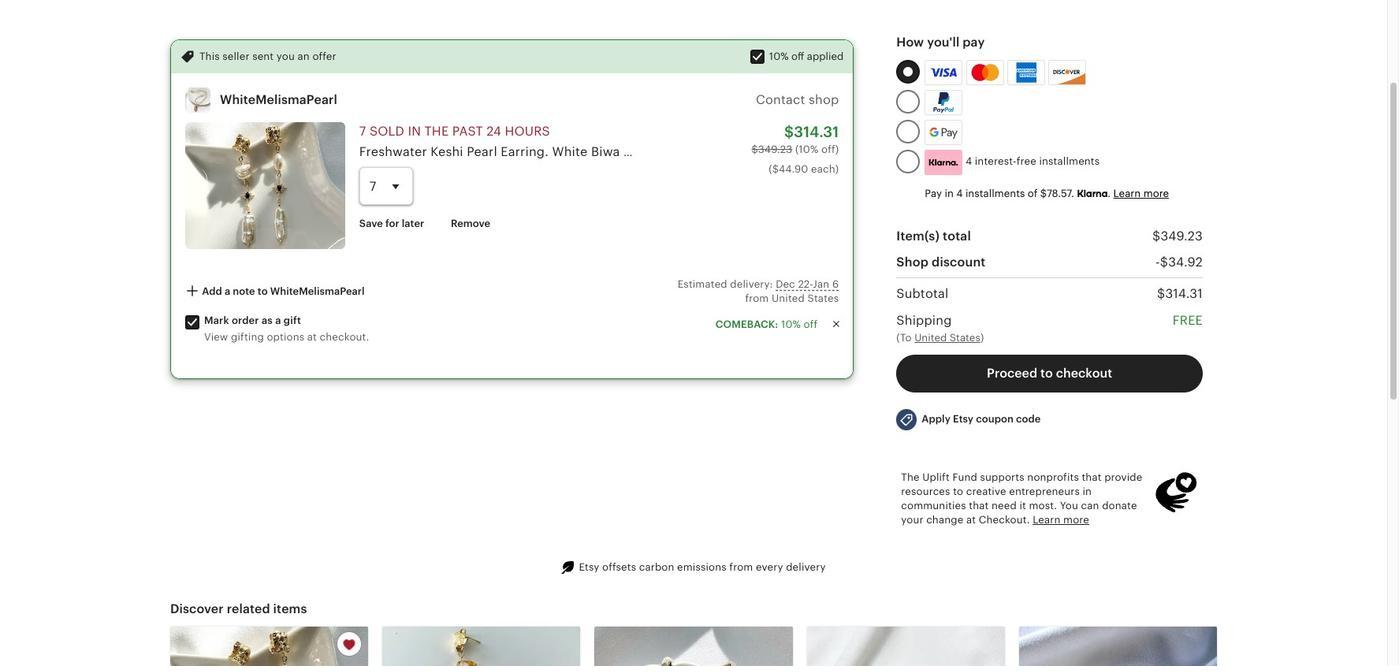 Task type: vqa. For each thing, say whether or not it's contained in the screenshot.
© 2023 Etsy, Inc.
no



Task type: locate. For each thing, give the bounding box(es) containing it.
the
[[901, 471, 920, 483]]

1 vertical spatial a
[[275, 315, 281, 326]]

at right the "options"
[[307, 331, 317, 343]]

discover related items
[[170, 602, 307, 616]]

1 horizontal spatial united
[[915, 332, 947, 344]]

united inside 'estimated delivery: dec 22-jan 6 from united states'
[[772, 292, 805, 304]]

0 horizontal spatial etsy
[[579, 562, 600, 573]]

0 horizontal spatial in
[[408, 124, 421, 138]]

4 pearl from the left
[[987, 145, 1018, 158]]

2 horizontal spatial in
[[1083, 485, 1092, 497]]

a right as
[[275, 315, 281, 326]]

1 vertical spatial 10%
[[781, 318, 801, 330]]

1 earring. from the left
[[501, 145, 549, 158]]

$
[[784, 124, 794, 140], [752, 144, 758, 156], [772, 163, 779, 175], [1153, 229, 1161, 243], [1160, 256, 1168, 269], [1157, 287, 1166, 301]]

from down delivery:
[[745, 292, 769, 304]]

an
[[298, 50, 310, 62]]

1 horizontal spatial installments
[[1039, 155, 1100, 167]]

the uplift fund supports nonprofits that provide resources to creative entrepreneurs in communities that need it most. you can donate your change at checkout.
[[901, 471, 1143, 526]]

add a note to whitemelismapearl button
[[173, 277, 377, 306]]

0 horizontal spatial 349.23
[[758, 144, 793, 156]]

etsy offsets carbon emissions from every delivery
[[579, 562, 826, 573]]

0 horizontal spatial at
[[307, 331, 317, 343]]

carbon
[[639, 562, 674, 573]]

0 horizontal spatial 314.31
[[794, 124, 839, 140]]

discover
[[170, 602, 224, 616]]

remove
[[451, 218, 491, 229]]

0 vertical spatial 314.31
[[794, 124, 839, 140]]

whitemelismapearl up gift
[[270, 285, 365, 297]]

24
[[487, 124, 501, 138]]

in up the can
[[1083, 485, 1092, 497]]

that down creative
[[969, 500, 989, 512]]

1 vertical spatial installments
[[966, 187, 1025, 199]]

a
[[225, 285, 230, 297], [275, 315, 281, 326]]

10%
[[769, 50, 789, 62], [781, 318, 801, 330]]

from
[[745, 292, 769, 304], [730, 562, 753, 573]]

it
[[1020, 500, 1026, 512]]

1 vertical spatial states
[[950, 332, 981, 344]]

4 right pay on the top
[[956, 187, 963, 199]]

save for later
[[359, 218, 424, 229]]

learn more button
[[1114, 187, 1169, 199], [1033, 513, 1089, 528]]

1 horizontal spatial 314.31
[[1166, 287, 1203, 301]]

code
[[1016, 413, 1041, 425]]

etsy left offsets
[[579, 562, 600, 573]]

offer
[[313, 50, 336, 62]]

at
[[307, 331, 317, 343], [966, 514, 976, 526]]

a inside mark order as a gift view gifting options at checkout.
[[275, 315, 281, 326]]

learn more button right .
[[1114, 187, 1169, 199]]

1 vertical spatial from
[[730, 562, 753, 573]]

0 vertical spatial etsy
[[953, 413, 974, 425]]

subtotal
[[897, 287, 949, 301]]

- $ 34.92
[[1156, 256, 1203, 269]]

long
[[953, 145, 984, 158]]

1 vertical spatial 4
[[956, 187, 963, 199]]

0 vertical spatial a
[[225, 285, 230, 297]]

learn right .
[[1114, 187, 1141, 199]]

at inside the uplift fund supports nonprofits that provide resources to creative entrepreneurs in communities that need it most. you can donate your change at checkout.
[[966, 514, 976, 526]]

earring. up klarna on the top right of page
[[1055, 145, 1103, 158]]

creative
[[966, 485, 1006, 497]]

0 vertical spatial in
[[408, 124, 421, 138]]

2 vertical spatial in
[[1083, 485, 1092, 497]]

to down fund
[[953, 485, 964, 497]]

off down dec 22-jan 6 link
[[804, 318, 818, 330]]

whitemelismapearl
[[220, 93, 337, 106], [270, 285, 365, 297]]

in right pay on the top
[[945, 187, 954, 199]]

pay
[[925, 187, 942, 199]]

installments down interest-
[[966, 187, 1025, 199]]

2 vertical spatial to
[[953, 485, 964, 497]]

pearl down 24
[[467, 145, 497, 158]]

whitemelismapearl down you
[[220, 93, 337, 106]]

note
[[233, 285, 255, 297]]

pearl
[[467, 145, 497, 158], [624, 145, 654, 158], [834, 145, 865, 158], [987, 145, 1018, 158]]

314.31 inside $ 314.31 $ 349.23 (10% off) ( $ 44.90 each)
[[794, 124, 839, 140]]

united down shipping
[[915, 332, 947, 344]]

whitemelismapearl image
[[185, 87, 210, 113]]

0 vertical spatial whitemelismapearl
[[220, 93, 337, 106]]

off left applied
[[791, 50, 804, 62]]

(
[[769, 163, 772, 175]]

later
[[402, 218, 424, 229]]

1 horizontal spatial 4
[[966, 155, 972, 167]]

1 horizontal spatial a
[[275, 315, 281, 326]]

1 horizontal spatial at
[[966, 514, 976, 526]]

etsy right 'apply'
[[953, 413, 974, 425]]

proceed
[[987, 367, 1038, 380]]

1 vertical spatial 349.23
[[1161, 229, 1203, 243]]

)
[[981, 332, 984, 344]]

installments up $78.57.
[[1039, 155, 1100, 167]]

4 right pay in 4 installments image
[[966, 155, 972, 167]]

0 vertical spatial to
[[258, 285, 268, 297]]

to right note
[[258, 285, 268, 297]]

at right the change at right bottom
[[966, 514, 976, 526]]

0 vertical spatial installments
[[1039, 155, 1100, 167]]

sold
[[370, 124, 404, 138]]

1 vertical spatial learn
[[1033, 514, 1061, 526]]

total
[[943, 229, 971, 243]]

freshwater keshi pearl earring. white biwa pearl dangle earring. mismatched pearl drop earring. long pearl drop earring. black star earring. image
[[185, 122, 345, 249], [170, 627, 368, 666]]

earring. right star
[[1171, 145, 1219, 158]]

349.23 up (
[[758, 144, 793, 156]]

most.
[[1029, 500, 1057, 512]]

biwa
[[591, 145, 620, 158]]

to right the proceed
[[1041, 367, 1053, 380]]

earring.
[[501, 145, 549, 158], [704, 145, 752, 158], [902, 145, 950, 158], [1055, 145, 1103, 158], [1171, 145, 1219, 158]]

in left the
[[408, 124, 421, 138]]

change
[[926, 514, 964, 526]]

fund
[[953, 471, 978, 483]]

7 sold in the past 24 hours freshwater keshi pearl earring. white biwa pearl dangle earring. mismatched pearl drop earring. long pearl drop earring. black star earring.
[[359, 124, 1219, 158]]

0 vertical spatial learn
[[1114, 187, 1141, 199]]

0 vertical spatial freshwater keshi pearl earring. white biwa pearl dangle earring. mismatched pearl drop earring. long pearl drop earring. black star earring. image
[[185, 122, 345, 249]]

314.31 up the free
[[1166, 287, 1203, 301]]

options
[[267, 331, 304, 343]]

mastercard image
[[969, 62, 1002, 83]]

2 pearl from the left
[[624, 145, 654, 158]]

related
[[227, 602, 270, 616]]

drop right off)
[[868, 145, 898, 158]]

pay in 4 installments image
[[925, 150, 963, 175]]

2 horizontal spatial to
[[1041, 367, 1053, 380]]

coupon
[[976, 413, 1014, 425]]

that up the can
[[1082, 471, 1102, 483]]

resources
[[901, 485, 950, 497]]

0 horizontal spatial united
[[772, 292, 805, 304]]

in
[[408, 124, 421, 138], [945, 187, 954, 199], [1083, 485, 1092, 497]]

0 vertical spatial that
[[1082, 471, 1102, 483]]

shop
[[809, 93, 839, 107]]

more down you
[[1064, 514, 1089, 526]]

discover image
[[1049, 63, 1087, 86]]

uplift fund image
[[1154, 470, 1198, 514]]

learn more button down you
[[1033, 513, 1089, 528]]

star pearl earrings. freshwater pearl dangle earrings. baroque pearl drop earrings. gift for her. wedding gift. image
[[595, 627, 793, 666]]

of
[[1028, 187, 1038, 199]]

1 vertical spatial in
[[945, 187, 954, 199]]

states down shipping
[[950, 332, 981, 344]]

0 vertical spatial 349.23
[[758, 144, 793, 156]]

1 vertical spatial 314.31
[[1166, 287, 1203, 301]]

10% up contact
[[769, 50, 789, 62]]

checkout.
[[320, 331, 369, 343]]

pay in 4 installments of $78.57. klarna . learn more
[[925, 187, 1169, 199]]

provide
[[1105, 471, 1143, 483]]

0 horizontal spatial to
[[258, 285, 268, 297]]

0 horizontal spatial a
[[225, 285, 230, 297]]

0 horizontal spatial 4
[[956, 187, 963, 199]]

united
[[772, 292, 805, 304], [915, 332, 947, 344]]

nonprofits
[[1027, 471, 1079, 483]]

learn down most.
[[1033, 514, 1061, 526]]

1 vertical spatial that
[[969, 500, 989, 512]]

1 vertical spatial united
[[915, 332, 947, 344]]

0 vertical spatial off
[[791, 50, 804, 62]]

sent
[[252, 50, 274, 62]]

1 horizontal spatial to
[[953, 485, 964, 497]]

3 earring. from the left
[[902, 145, 950, 158]]

1 horizontal spatial 349.23
[[1161, 229, 1203, 243]]

349.23 up - $ 34.92
[[1161, 229, 1203, 243]]

0 vertical spatial at
[[307, 331, 317, 343]]

1 vertical spatial more
[[1064, 514, 1089, 526]]

offsets
[[602, 562, 636, 573]]

0 horizontal spatial learn
[[1033, 514, 1061, 526]]

-
[[1156, 256, 1160, 269]]

1 horizontal spatial learn more button
[[1114, 187, 1169, 199]]

0 vertical spatial more
[[1144, 187, 1169, 199]]

1 vertical spatial learn more button
[[1033, 513, 1089, 528]]

earring. down hours
[[501, 145, 549, 158]]

united down dec
[[772, 292, 805, 304]]

visa image
[[931, 65, 957, 79]]

4
[[966, 155, 972, 167], [956, 187, 963, 199]]

0 vertical spatial united
[[772, 292, 805, 304]]

pearl up "each)"
[[834, 145, 865, 158]]

0 horizontal spatial drop
[[868, 145, 898, 158]]

1 horizontal spatial etsy
[[953, 413, 974, 425]]

how
[[897, 35, 924, 49]]

remove button
[[439, 210, 502, 238]]

0 horizontal spatial installments
[[966, 187, 1025, 199]]

that
[[1082, 471, 1102, 483], [969, 500, 989, 512]]

earring. down google pay image
[[902, 145, 950, 158]]

off
[[791, 50, 804, 62], [804, 318, 818, 330]]

314.31 up (10%
[[794, 124, 839, 140]]

etsy
[[953, 413, 974, 425], [579, 562, 600, 573]]

drop right interest-
[[1021, 145, 1051, 158]]

from left every at the bottom
[[730, 562, 753, 573]]

american express image
[[1010, 62, 1043, 83]]

34.92
[[1168, 256, 1203, 269]]

1 vertical spatial whitemelismapearl
[[270, 285, 365, 297]]

pearl right long
[[987, 145, 1018, 158]]

pearl right biwa
[[624, 145, 654, 158]]

1 vertical spatial to
[[1041, 367, 1053, 380]]

22-
[[798, 278, 813, 290]]

0 vertical spatial states
[[808, 292, 839, 304]]

black
[[1106, 145, 1139, 158]]

states down jan
[[808, 292, 839, 304]]

more down star
[[1144, 187, 1169, 199]]

installments
[[1039, 155, 1100, 167], [966, 187, 1025, 199]]

1 vertical spatial etsy
[[579, 562, 600, 573]]

0 vertical spatial from
[[745, 292, 769, 304]]

at inside mark order as a gift view gifting options at checkout.
[[307, 331, 317, 343]]

1 horizontal spatial that
[[1082, 471, 1102, 483]]

0 vertical spatial 4
[[966, 155, 972, 167]]

earring. right dangle
[[704, 145, 752, 158]]

1 horizontal spatial drop
[[1021, 145, 1051, 158]]

learn more
[[1033, 514, 1089, 526]]

to
[[258, 285, 268, 297], [1041, 367, 1053, 380], [953, 485, 964, 497]]

1 drop from the left
[[868, 145, 898, 158]]

1 vertical spatial at
[[966, 514, 976, 526]]

4 interest-free installments
[[963, 155, 1100, 167]]

proceed to checkout button
[[897, 355, 1203, 393]]

10% down dec
[[781, 318, 801, 330]]

need
[[992, 500, 1017, 512]]

keshi
[[431, 145, 463, 158]]

checkout.
[[979, 514, 1030, 526]]

this
[[199, 50, 220, 62]]

0 horizontal spatial states
[[808, 292, 839, 304]]

a right add
[[225, 285, 230, 297]]

freshwater keshi pearl earring. white biwa pearl dangle earring. mismatched pearl drop earring. long pearl drop earring. black star earring. link
[[359, 145, 1219, 158]]



Task type: describe. For each thing, give the bounding box(es) containing it.
donate
[[1102, 500, 1137, 512]]

comeback:
[[716, 318, 778, 330]]

apply
[[922, 413, 951, 425]]

apply etsy coupon code button
[[885, 402, 1053, 437]]

$ 314.31
[[1157, 287, 1203, 301]]

you
[[277, 50, 295, 62]]

every
[[756, 562, 783, 573]]

gift
[[284, 315, 301, 326]]

(to united states )
[[897, 332, 984, 344]]

to inside dropdown button
[[258, 285, 268, 297]]

free
[[1173, 313, 1203, 327]]

supports
[[980, 471, 1025, 483]]

1 horizontal spatial learn
[[1114, 187, 1141, 199]]

estimated
[[678, 278, 727, 290]]

star
[[1143, 145, 1168, 158]]

314.31 for $ 314.31 $ 349.23 (10% off) ( $ 44.90 each)
[[794, 124, 839, 140]]

in inside 7 sold in the past 24 hours freshwater keshi pearl earring. white biwa pearl dangle earring. mismatched pearl drop earring. long pearl drop earring. black star earring.
[[408, 124, 421, 138]]

delivery:
[[730, 278, 773, 290]]

off)
[[821, 144, 839, 156]]

order
[[232, 315, 259, 326]]

dec
[[776, 278, 795, 290]]

in inside the uplift fund supports nonprofits that provide resources to creative entrepreneurs in communities that need it most. you can donate your change at checkout.
[[1083, 485, 1092, 497]]

you
[[1060, 500, 1078, 512]]

uplift
[[923, 471, 950, 483]]

dec 22-jan 6 link
[[776, 278, 839, 290]]

contact shop
[[756, 93, 839, 107]]

4 earring. from the left
[[1055, 145, 1103, 158]]

2 drop from the left
[[1021, 145, 1051, 158]]

shop discount
[[897, 255, 986, 269]]

klarna
[[1077, 187, 1108, 199]]

google pay image
[[926, 120, 962, 144]]

add
[[202, 285, 222, 297]]

contact shop button
[[756, 93, 839, 107]]

each)
[[811, 163, 839, 175]]

1 horizontal spatial more
[[1144, 187, 1169, 199]]

freshwater baroque pearl drop earrings. everyday earrings. wedding bridal gift. bridesmaids gift. mother's day gift. gift for her. image
[[1019, 627, 1217, 666]]

freshwater
[[359, 145, 427, 158]]

10% off applied
[[769, 50, 844, 62]]

1 vertical spatial off
[[804, 318, 818, 330]]

5 earring. from the left
[[1171, 145, 1219, 158]]

items
[[273, 602, 307, 616]]

for
[[385, 218, 399, 229]]

6
[[832, 278, 839, 290]]

0 vertical spatial learn more button
[[1114, 187, 1169, 199]]

314.31 for $ 314.31
[[1166, 287, 1203, 301]]

hours
[[505, 124, 550, 138]]

gifting
[[231, 331, 264, 343]]

mismatched
[[755, 145, 831, 158]]

past
[[452, 124, 483, 138]]

a inside dropdown button
[[225, 285, 230, 297]]

$ 314.31 $ 349.23 (10% off) ( $ 44.90 each)
[[752, 124, 839, 175]]

1 vertical spatial freshwater keshi pearl earring. white biwa pearl dangle earring. mismatched pearl drop earring. long pearl drop earring. black star earring. image
[[170, 627, 368, 666]]

dangle
[[658, 145, 701, 158]]

1 horizontal spatial states
[[950, 332, 981, 344]]

0 horizontal spatial learn more button
[[1033, 513, 1089, 528]]

white
[[552, 145, 588, 158]]

0 vertical spatial 10%
[[769, 50, 789, 62]]

from inside 'estimated delivery: dec 22-jan 6 from united states'
[[745, 292, 769, 304]]

proceed to checkout
[[987, 367, 1113, 380]]

3 pearl from the left
[[834, 145, 865, 158]]

as
[[262, 315, 273, 326]]

whitemelismapearl inside dropdown button
[[270, 285, 365, 297]]

view
[[204, 331, 228, 343]]

communities
[[901, 500, 966, 512]]

can
[[1081, 500, 1099, 512]]

pay
[[963, 35, 985, 49]]

states inside 'estimated delivery: dec 22-jan 6 from united states'
[[808, 292, 839, 304]]

0 horizontal spatial more
[[1064, 514, 1089, 526]]

add a note to whitemelismapearl
[[199, 285, 365, 297]]

united states button
[[915, 331, 981, 345]]

(10%
[[795, 144, 819, 156]]

shipping
[[897, 313, 952, 327]]

1 horizontal spatial in
[[945, 187, 954, 199]]

paypal image
[[927, 92, 960, 113]]

freshwater baroque pearl dangle earrings. citrine/labradorite gemstones drop earrings. long statement earrings. mother's gift. gift for her. image
[[382, 627, 581, 666]]

free
[[1017, 155, 1037, 167]]

$ 349.23
[[1153, 229, 1203, 243]]

(to
[[897, 332, 912, 344]]

349.23 inside $ 314.31 $ 349.23 (10% off) ( $ 44.90 each)
[[758, 144, 793, 156]]

0 horizontal spatial that
[[969, 500, 989, 512]]

you'll
[[927, 35, 960, 49]]

.
[[1108, 187, 1111, 199]]

to inside button
[[1041, 367, 1053, 380]]

to inside the uplift fund supports nonprofits that provide resources to creative entrepreneurs in communities that need it most. you can donate your change at checkout.
[[953, 485, 964, 497]]

the
[[425, 124, 449, 138]]

emissions
[[677, 562, 727, 573]]

contact
[[756, 93, 805, 107]]

installments for 4
[[966, 187, 1025, 199]]

entrepreneurs
[[1009, 485, 1080, 497]]

discount
[[932, 255, 986, 269]]

2 earring. from the left
[[704, 145, 752, 158]]

item(s) total
[[897, 229, 971, 243]]

etsy inside dropdown button
[[953, 413, 974, 425]]

1 pearl from the left
[[467, 145, 497, 158]]

installments for free
[[1039, 155, 1100, 167]]

checkout
[[1056, 367, 1113, 380]]

save for later button
[[348, 210, 436, 238]]

this seller sent you an offer
[[199, 50, 336, 62]]

apply etsy coupon code
[[922, 413, 1041, 425]]

44.90
[[779, 163, 808, 175]]

baroque pearl drop dangle earrings. real freshwater pearl earrings. everyday earring. wedding bridal gift. bridesmaids gift. mother's gift. image
[[807, 627, 1005, 666]]

delivery
[[786, 562, 826, 573]]

comeback: 10% off
[[716, 318, 818, 330]]

save
[[359, 218, 383, 229]]

seller
[[223, 50, 250, 62]]



